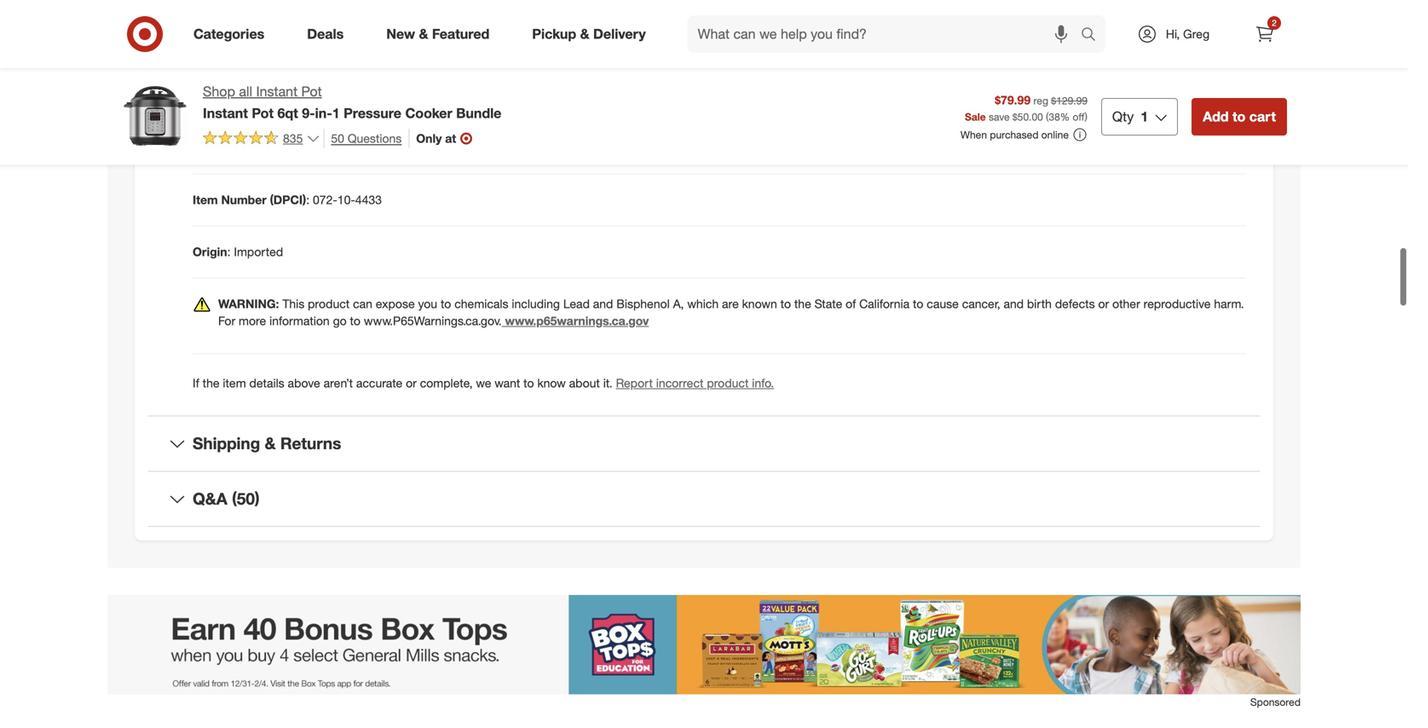 Task type: locate. For each thing, give the bounding box(es) containing it.
0 vertical spatial instant
[[256, 83, 298, 100]]

item
[[750, 36, 773, 51], [223, 376, 246, 391]]

1 right qty
[[1141, 108, 1149, 125]]

0 horizontal spatial product
[[308, 296, 350, 311]]

all
[[239, 83, 252, 100]]

0 vertical spatial at
[[1111, 36, 1121, 51]]

2 horizontal spatial &
[[580, 26, 590, 42]]

birth
[[1028, 296, 1052, 311]]

warranty.
[[330, 36, 379, 51]]

1 vertical spatial pot
[[252, 105, 274, 121]]

0 horizontal spatial &
[[265, 434, 276, 453]]

shipping
[[193, 434, 260, 453]]

or left supplier's
[[591, 36, 602, 51]]

want
[[495, 376, 520, 391]]

services
[[1062, 36, 1108, 51]]

sponsored
[[1251, 696, 1301, 709]]

: left the 072-
[[306, 192, 310, 207]]

the
[[488, 36, 505, 51], [881, 36, 898, 51], [795, 296, 812, 311], [203, 376, 220, 391]]

this
[[283, 296, 305, 311]]

greg
[[1184, 26, 1210, 41]]

pot up 9-
[[302, 83, 322, 100]]

q&a (50) button
[[148, 472, 1260, 526]]

: left imported at the left top of page
[[227, 244, 231, 259]]

instant down tcin : 83414556 in the left of the page
[[203, 105, 248, 121]]

0 horizontal spatial item
[[223, 376, 246, 391]]

you
[[418, 296, 438, 311]]

to
[[383, 36, 395, 51]]

& inside new & featured link
[[419, 26, 428, 42]]

or left other
[[1099, 296, 1110, 311]]

: for imported
[[227, 244, 231, 259]]

072-
[[313, 192, 338, 207]]

0 vertical spatial of
[[474, 36, 484, 51]]

at left 1-
[[1111, 36, 1121, 51]]

1 horizontal spatial of
[[846, 296, 856, 311]]

lead
[[564, 296, 590, 311]]

shop
[[203, 83, 235, 100]]

1 horizontal spatial instant
[[256, 83, 298, 100]]

hi, greg
[[1167, 26, 1210, 41]]

0 horizontal spatial 1
[[251, 36, 258, 51]]

please
[[930, 36, 966, 51]]

1 vertical spatial at
[[445, 131, 456, 146]]

sale
[[965, 110, 986, 123]]

& for new
[[419, 26, 428, 42]]

1 horizontal spatial and
[[1004, 296, 1024, 311]]

0 horizontal spatial and
[[593, 296, 613, 311]]

& inside the shipping & returns dropdown button
[[265, 434, 276, 453]]

1 vertical spatial or
[[1099, 296, 1110, 311]]

4433
[[355, 192, 382, 207]]

when
[[961, 128, 988, 141]]

to
[[804, 36, 815, 51], [1233, 108, 1246, 125], [441, 296, 451, 311], [781, 296, 791, 311], [913, 296, 924, 311], [350, 313, 361, 328], [524, 376, 534, 391]]

more
[[239, 313, 266, 328]]

1 horizontal spatial 1
[[332, 105, 340, 121]]

of right state
[[846, 296, 856, 311]]

or
[[591, 36, 602, 51], [1099, 296, 1110, 311], [406, 376, 417, 391]]

or right 'accurate'
[[406, 376, 417, 391]]

1 inside shop all instant pot instant pot 6qt 9-in-1 pressure cooker bundle
[[332, 105, 340, 121]]

0 horizontal spatial or
[[406, 376, 417, 391]]

1 horizontal spatial product
[[707, 376, 749, 391]]

the right the copy
[[488, 36, 505, 51]]

to right add
[[1233, 108, 1246, 125]]

at right only
[[445, 131, 456, 146]]

0 vertical spatial pot
[[302, 83, 322, 100]]

accurate
[[356, 376, 403, 391]]

product
[[308, 296, 350, 311], [707, 376, 749, 391]]

: left 810028586871
[[218, 140, 222, 155]]

returns
[[280, 434, 341, 453]]

& inside pickup & delivery link
[[580, 26, 590, 42]]

to left cause
[[913, 296, 924, 311]]

1 left year
[[251, 36, 258, 51]]

copy
[[445, 36, 471, 51]]

& left 'a'
[[419, 26, 428, 42]]

a
[[435, 36, 441, 51]]

& left returns
[[265, 434, 276, 453]]

categories link
[[179, 15, 286, 53]]

0 horizontal spatial of
[[474, 36, 484, 51]]

and right lead
[[593, 296, 613, 311]]

1 vertical spatial item
[[223, 376, 246, 391]]

shop all instant pot instant pot 6qt 9-in-1 pressure cooker bundle
[[203, 83, 502, 121]]

qty 1
[[1113, 108, 1149, 125]]

which
[[688, 296, 719, 311]]

cooker
[[405, 105, 453, 121]]

: for 810028586871
[[218, 140, 222, 155]]

2 and from the left
[[1004, 296, 1024, 311]]

1 for warranty:
[[251, 36, 258, 51]]

(
[[1047, 110, 1049, 123]]

item left details
[[223, 376, 246, 391]]

of right the copy
[[474, 36, 484, 51]]

1 vertical spatial of
[[846, 296, 856, 311]]

including
[[512, 296, 560, 311]]

are
[[722, 296, 739, 311]]

1-
[[1125, 36, 1136, 51]]

0 vertical spatial item
[[750, 36, 773, 51]]

pot
[[302, 83, 322, 100], [252, 105, 274, 121]]

instant
[[256, 83, 298, 100], [203, 105, 248, 121]]

1 horizontal spatial &
[[419, 26, 428, 42]]

the right if
[[203, 376, 220, 391]]

categories
[[194, 26, 265, 42]]

for
[[710, 36, 724, 51]]

product inside this product can expose you to chemicals including lead and bisphenol a, which are known to the state of california to cause cancer, and birth defects or other reproductive harm. for more information go to www.p65warnings.ca.gov.
[[308, 296, 350, 311]]

limited
[[287, 36, 327, 51]]

off
[[1073, 110, 1085, 123]]

& right pickup
[[580, 26, 590, 42]]

guest
[[1026, 36, 1058, 51]]

if
[[193, 376, 199, 391]]

800-
[[1136, 36, 1161, 51]]

0 horizontal spatial at
[[445, 131, 456, 146]]

product up go
[[308, 296, 350, 311]]

2 link
[[1247, 15, 1284, 53]]

details
[[249, 376, 285, 391]]

38
[[1049, 110, 1061, 123]]

item right this on the top right
[[750, 36, 773, 51]]

to right known
[[781, 296, 791, 311]]

2 horizontal spatial or
[[1099, 296, 1110, 311]]

warranty: 1 year limited warranty. to obtain a copy of the manufacturer's or supplier's warranty for this item prior to purchasing the item, please call target guest services at 1-800-591-3869
[[193, 36, 1212, 51]]

obtain
[[398, 36, 432, 51]]

add
[[1203, 108, 1229, 125]]

50.00
[[1018, 110, 1044, 123]]

0 horizontal spatial instant
[[203, 105, 248, 121]]

the left state
[[795, 296, 812, 311]]

manufacturer's
[[508, 36, 588, 51]]

pot down the 83414556
[[252, 105, 274, 121]]

1 horizontal spatial or
[[591, 36, 602, 51]]

about
[[569, 376, 600, 391]]

and left birth
[[1004, 296, 1024, 311]]

add to cart
[[1203, 108, 1277, 125]]

&
[[419, 26, 428, 42], [580, 26, 590, 42], [265, 434, 276, 453]]

2 horizontal spatial 1
[[1141, 108, 1149, 125]]

instant up '6qt'
[[256, 83, 298, 100]]

shipping & returns button
[[148, 417, 1260, 471]]

6qt
[[278, 105, 298, 121]]

product left info. on the bottom right
[[707, 376, 749, 391]]

this product can expose you to chemicals including lead and bisphenol a, which are known to the state of california to cause cancer, and birth defects or other reproductive harm. for more information go to www.p65warnings.ca.gov.
[[218, 296, 1245, 328]]

when purchased online
[[961, 128, 1069, 141]]

9-
[[302, 105, 315, 121]]

supplier's
[[606, 36, 657, 51]]

: left all
[[221, 88, 224, 103]]

featured
[[432, 26, 490, 42]]

1 horizontal spatial at
[[1111, 36, 1121, 51]]

$129.99
[[1052, 94, 1088, 107]]

1 up '50'
[[332, 105, 340, 121]]

year
[[261, 36, 284, 51]]

0 vertical spatial product
[[308, 296, 350, 311]]

aren't
[[324, 376, 353, 391]]

: for 83414556
[[221, 88, 224, 103]]

only
[[416, 131, 442, 146]]

to right go
[[350, 313, 361, 328]]

%
[[1061, 110, 1070, 123]]



Task type: describe. For each thing, give the bounding box(es) containing it.
imported
[[234, 244, 283, 259]]

2
[[1273, 17, 1277, 28]]

complete,
[[420, 376, 473, 391]]

upc : 810028586871
[[193, 140, 305, 155]]

591-
[[1160, 36, 1185, 51]]

if the item details above aren't accurate or complete, we want to know about it. report incorrect product info.
[[193, 376, 774, 391]]

we
[[476, 376, 492, 391]]

to inside button
[[1233, 108, 1246, 125]]

3869
[[1185, 36, 1212, 51]]

item
[[193, 192, 218, 207]]

item,
[[901, 36, 927, 51]]

online
[[1042, 128, 1069, 141]]

the inside this product can expose you to chemicals including lead and bisphenol a, which are known to the state of california to cause cancer, and birth defects or other reproductive harm. for more information go to www.p65warnings.ca.gov.
[[795, 296, 812, 311]]

1 horizontal spatial pot
[[302, 83, 322, 100]]

www.p65warnings.ca.gov
[[505, 313, 649, 328]]

new & featured
[[387, 26, 490, 42]]

origin
[[193, 244, 227, 259]]

information
[[270, 313, 330, 328]]

& for pickup
[[580, 26, 590, 42]]

bundle
[[456, 105, 502, 121]]

in-
[[315, 105, 332, 121]]

cause
[[927, 296, 959, 311]]

new & featured link
[[372, 15, 511, 53]]

prior
[[776, 36, 801, 51]]

10-
[[338, 192, 355, 207]]

pickup & delivery link
[[518, 15, 667, 53]]

tcin : 83414556
[[193, 88, 281, 103]]

$
[[1013, 110, 1018, 123]]

harm.
[[1215, 296, 1245, 311]]

reproductive
[[1144, 296, 1211, 311]]

835 link
[[203, 129, 320, 149]]

for
[[218, 313, 235, 328]]

hi,
[[1167, 26, 1180, 41]]

shipping & returns
[[193, 434, 341, 453]]

purchasing
[[818, 36, 877, 51]]

& for shipping
[[265, 434, 276, 453]]

defects
[[1056, 296, 1096, 311]]

sponsored region
[[107, 595, 1301, 722]]

state
[[815, 296, 843, 311]]

1 for qty
[[1141, 108, 1149, 125]]

can
[[353, 296, 373, 311]]

1 horizontal spatial item
[[750, 36, 773, 51]]

image of instant pot 6qt 9-in-1 pressure cooker bundle image
[[121, 82, 189, 150]]

or inside this product can expose you to chemicals including lead and bisphenol a, which are known to the state of california to cause cancer, and birth defects or other reproductive harm. for more information go to www.p65warnings.ca.gov.
[[1099, 296, 1110, 311]]

deals link
[[293, 15, 365, 53]]

to right you
[[441, 296, 451, 311]]

save
[[989, 110, 1010, 123]]

to right want
[[524, 376, 534, 391]]

expose
[[376, 296, 415, 311]]

835
[[283, 131, 303, 146]]

above
[[288, 376, 320, 391]]

item number (dpci) : 072-10-4433
[[193, 192, 382, 207]]

know
[[538, 376, 566, 391]]

of inside this product can expose you to chemicals including lead and bisphenol a, which are known to the state of california to cause cancer, and birth defects or other reproductive harm. for more information go to www.p65warnings.ca.gov.
[[846, 296, 856, 311]]

1 and from the left
[[593, 296, 613, 311]]

only at
[[416, 131, 456, 146]]

0 horizontal spatial pot
[[252, 105, 274, 121]]

advertisement element
[[107, 595, 1301, 695]]

pressure
[[344, 105, 402, 121]]

warranty:
[[193, 36, 248, 51]]

delivery
[[594, 26, 646, 42]]

qty
[[1113, 108, 1134, 125]]

pickup & delivery
[[532, 26, 646, 42]]

50
[[331, 131, 344, 146]]

pickup
[[532, 26, 577, 42]]

warning:
[[218, 296, 279, 311]]

search button
[[1074, 15, 1115, 56]]

$79.99 reg $129.99 sale save $ 50.00 ( 38 % off )
[[965, 92, 1088, 123]]

this
[[728, 36, 747, 51]]

purchased
[[990, 128, 1039, 141]]

50 questions link
[[324, 129, 402, 148]]

q&a
[[193, 489, 228, 509]]

to right prior
[[804, 36, 815, 51]]

it.
[[604, 376, 613, 391]]

1 vertical spatial instant
[[203, 105, 248, 121]]

(dpci)
[[270, 192, 306, 207]]

0 vertical spatial or
[[591, 36, 602, 51]]

cart
[[1250, 108, 1277, 125]]

2 vertical spatial or
[[406, 376, 417, 391]]

www.p65warnings.ca.gov.
[[364, 313, 502, 328]]

q&a (50)
[[193, 489, 260, 509]]

number
[[221, 192, 267, 207]]

upc
[[193, 140, 218, 155]]

new
[[387, 26, 415, 42]]

warranty
[[661, 36, 707, 51]]

What can we help you find? suggestions appear below search field
[[688, 15, 1086, 53]]

california
[[860, 296, 910, 311]]

(50)
[[232, 489, 260, 509]]

1 vertical spatial product
[[707, 376, 749, 391]]

report incorrect product info. button
[[616, 375, 774, 392]]

the left "item,"
[[881, 36, 898, 51]]

info.
[[752, 376, 774, 391]]

deals
[[307, 26, 344, 42]]



Task type: vqa. For each thing, say whether or not it's contained in the screenshot.
the harm.
yes



